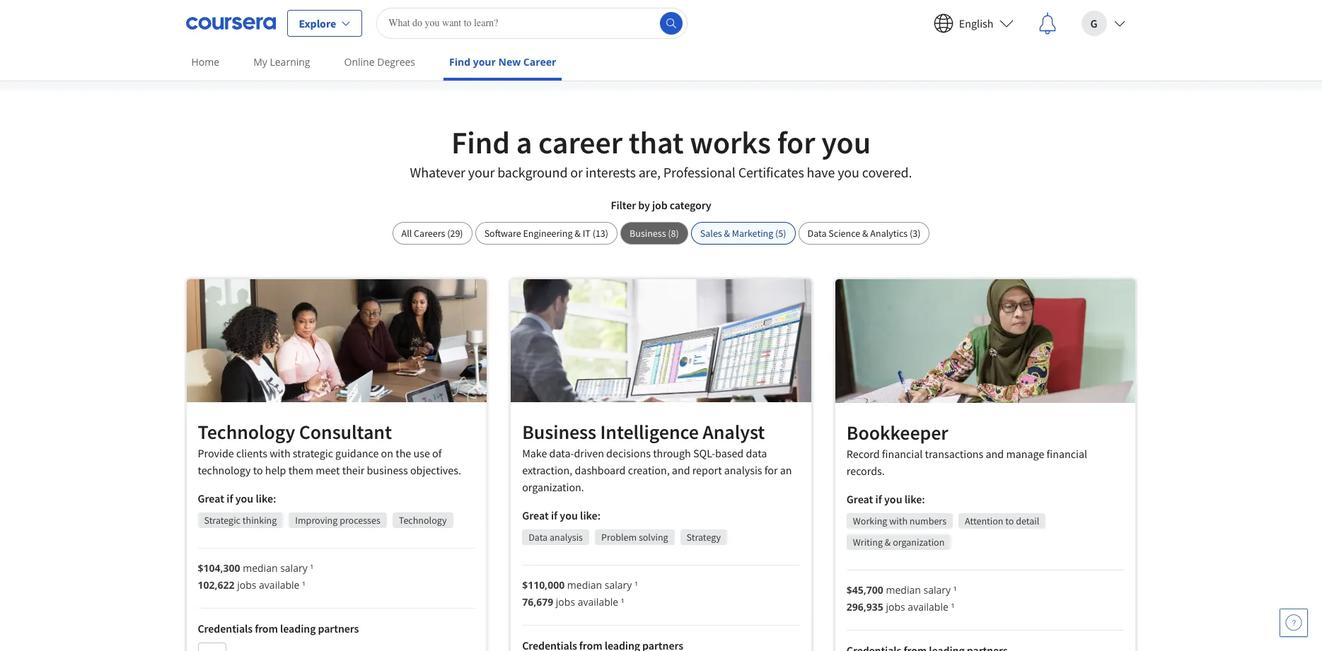 Task type: locate. For each thing, give the bounding box(es) containing it.
you up data analysis
[[560, 509, 578, 523]]

technology inside the technology consultant provide clients with strategic guidance on the use of technology to help them meet their business objectives.
[[198, 420, 295, 445]]

and down through
[[672, 464, 690, 478]]

guidance
[[336, 446, 379, 461]]

0 horizontal spatial salary
[[280, 562, 308, 575]]

jobs right 102,622
[[237, 579, 257, 592]]

1 vertical spatial professional
[[665, 24, 723, 38]]

median inside "$45,700 median salary ¹ 296,935 jobs available ¹"
[[886, 584, 921, 597]]

certificate²
[[725, 24, 778, 38]]

technology for technology consultant provide clients with strategic guidance on the use of technology to help them meet their business objectives.
[[198, 420, 295, 445]]

given
[[618, 7, 644, 21]]

0 horizontal spatial median
[[243, 562, 278, 575]]

analysis down 'organization.'
[[550, 532, 583, 544]]

0 vertical spatial analysis
[[725, 464, 763, 478]]

0 horizontal spatial job
[[241, 1, 256, 15]]

1 vertical spatial and
[[672, 464, 690, 478]]

by
[[646, 7, 657, 21], [639, 198, 650, 212]]

0 horizontal spatial if
[[227, 492, 233, 506]]

and
[[986, 447, 1004, 461], [672, 464, 690, 478]]

find left new at left
[[449, 55, 471, 69]]

if for technology consultant
[[227, 492, 233, 506]]

sql-
[[694, 447, 716, 461]]

1 vertical spatial of
[[432, 446, 442, 461]]

that
[[629, 123, 684, 162]]

professional inside average rating given by 200,000+ global learners enrolled in an entry-level professional certificate²
[[665, 24, 723, 38]]

of left flexible
[[917, 7, 926, 21]]

option group
[[392, 222, 930, 245]]

salary inside $110,000 median salary ¹ 76,679 jobs available ¹
[[605, 579, 632, 592]]

None search field
[[377, 7, 688, 39]]

great if you like: up data analysis
[[522, 509, 601, 523]]

1 horizontal spatial level
[[640, 24, 663, 38]]

0 horizontal spatial with
[[270, 446, 291, 461]]

with up 'help'
[[270, 446, 291, 461]]

numbers
[[910, 515, 947, 528]]

salary inside "$45,700 median salary ¹ 296,935 jobs available ¹"
[[924, 584, 951, 597]]

business for (8)
[[630, 227, 666, 240]]

200,000+
[[660, 7, 702, 21]]

decisions
[[607, 447, 651, 461]]

professional down 200,000+
[[665, 24, 723, 38]]

like: up numbers at the right bottom
[[905, 493, 926, 507]]

1 horizontal spatial entry-
[[612, 24, 640, 38]]

available right 76,679
[[578, 596, 619, 609]]

0 horizontal spatial and
[[672, 464, 690, 478]]

professional
[[390, 1, 448, 15], [665, 24, 723, 38], [664, 163, 736, 181]]

entry- up fields¹
[[336, 1, 365, 15]]

salary down improving at left bottom
[[280, 562, 308, 575]]

median for record
[[886, 584, 921, 597]]

0 horizontal spatial entry-
[[336, 1, 365, 15]]

1 horizontal spatial with
[[890, 515, 908, 528]]

job left openings on the left
[[241, 1, 256, 15]]

& right sales
[[724, 227, 730, 240]]

business up data-
[[522, 420, 597, 445]]

1 horizontal spatial if
[[551, 509, 558, 523]]

median right the $45,700
[[886, 584, 921, 597]]

2 horizontal spatial if
[[876, 493, 882, 507]]

1 horizontal spatial jobs
[[556, 596, 575, 609]]

great for technology consultant
[[198, 492, 224, 506]]

1 vertical spatial an
[[780, 464, 792, 478]]

clients
[[236, 446, 267, 461]]

learners
[[736, 7, 774, 21]]

jobs right 76,679
[[556, 596, 575, 609]]

level down given
[[640, 24, 663, 38]]

1 vertical spatial your
[[468, 163, 495, 181]]

available right the 296,935
[[908, 601, 949, 614]]

0 horizontal spatial financial
[[882, 447, 923, 461]]

available inside '$104,300 median salary ¹ 102,622 jobs available ¹'
[[259, 579, 300, 592]]

0 vertical spatial for
[[778, 123, 816, 162]]

1 horizontal spatial technology
[[399, 514, 447, 527]]

business inside business (8) button
[[630, 227, 666, 240]]

jobs inside $110,000 median salary ¹ 76,679 jobs available ¹
[[556, 596, 575, 609]]

2 horizontal spatial like:
[[905, 493, 926, 507]]

median
[[243, 562, 278, 575], [567, 579, 602, 592], [886, 584, 921, 597]]

salary
[[280, 562, 308, 575], [605, 579, 632, 592], [924, 584, 951, 597]]

like: up thinking
[[256, 492, 276, 506]]

my learning link
[[248, 46, 316, 78]]

you right have
[[838, 163, 860, 181]]

home link
[[186, 46, 225, 78]]

0 vertical spatial your
[[473, 55, 496, 69]]

1 vertical spatial for
[[765, 464, 778, 478]]

for up have
[[778, 123, 816, 162]]

entry- inside average rating given by 200,000+ global learners enrolled in an entry-level professional certificate²
[[612, 24, 640, 38]]

you for bookkeeper
[[885, 493, 903, 507]]

their
[[342, 463, 365, 478]]

salary for record
[[924, 584, 951, 597]]

2 vertical spatial professional
[[664, 163, 736, 181]]

Data Science & Analytics (3) button
[[799, 222, 930, 245]]

financial
[[882, 447, 923, 461], [1047, 447, 1088, 461]]

entry- inside job openings across entry-level professional certificate fields¹
[[336, 1, 365, 15]]

whatever
[[410, 163, 466, 181]]

leading
[[280, 622, 316, 636]]

great if you like: for intelligence
[[522, 509, 601, 523]]

median right $104,300 at the left bottom of the page
[[243, 562, 278, 575]]

by right given
[[646, 7, 657, 21]]

writing
[[853, 537, 883, 549]]

if up data analysis
[[551, 509, 558, 523]]

1 vertical spatial level
[[640, 24, 663, 38]]

median right $110,000
[[567, 579, 602, 592]]

if for bookkeeper
[[876, 493, 882, 507]]

with inside the technology consultant provide clients with strategic guidance on the use of technology to help them meet their business objectives.
[[270, 446, 291, 461]]

0 horizontal spatial technology
[[198, 420, 295, 445]]

you up strategic thinking
[[235, 492, 254, 506]]

business left "(8)"
[[630, 227, 666, 240]]

data inside button
[[808, 227, 827, 240]]

average
[[549, 7, 586, 21]]

it
[[583, 227, 591, 240]]

dashboard
[[575, 464, 626, 478]]

& right science
[[863, 227, 869, 240]]

0 vertical spatial data
[[808, 227, 827, 240]]

business for intelligence
[[522, 420, 597, 445]]

by right the filter
[[639, 198, 650, 212]]

you up 'working with numbers'
[[885, 493, 903, 507]]

interests
[[586, 163, 636, 181]]

0 vertical spatial and
[[986, 447, 1004, 461]]

1 horizontal spatial like:
[[580, 509, 601, 523]]

1 vertical spatial technology
[[399, 514, 447, 527]]

1 vertical spatial job
[[652, 198, 668, 212]]

my learning
[[253, 55, 310, 69]]

processes
[[340, 514, 381, 527]]

financial right manage
[[1047, 447, 1088, 461]]

available inside $110,000 median salary ¹ 76,679 jobs available ¹
[[578, 596, 619, 609]]

credentials
[[198, 622, 253, 636]]

strategy
[[687, 532, 721, 544]]

analysis
[[725, 464, 763, 478], [550, 532, 583, 544]]

1 vertical spatial data
[[529, 532, 548, 544]]

1 horizontal spatial great
[[522, 509, 549, 523]]

to left 'help'
[[253, 463, 263, 478]]

(3)
[[910, 227, 921, 240]]

0 vertical spatial level
[[365, 1, 387, 15]]

technology up the clients
[[198, 420, 295, 445]]

1 horizontal spatial salary
[[605, 579, 632, 592]]

available up credentials from leading partners
[[259, 579, 300, 592]]

0 horizontal spatial an
[[597, 24, 609, 38]]

technology down objectives.
[[399, 514, 447, 527]]

0 vertical spatial technology
[[198, 420, 295, 445]]

0 horizontal spatial data
[[529, 532, 548, 544]]

problem solving
[[602, 532, 669, 544]]

partners
[[318, 622, 359, 636]]

great up working
[[847, 493, 874, 507]]

&
[[575, 227, 581, 240], [724, 227, 730, 240], [863, 227, 869, 240], [885, 537, 891, 549]]

improving processes
[[295, 514, 381, 527]]

1 horizontal spatial job
[[652, 198, 668, 212]]

level
[[365, 1, 387, 15], [640, 24, 663, 38]]

professional inside find a career that works for you whatever your background or interests are, professional certificates have you covered.
[[664, 163, 736, 181]]

bookkeeper
[[847, 420, 949, 446]]

2 horizontal spatial great if you like:
[[847, 493, 926, 507]]

for down data
[[765, 464, 778, 478]]

0 vertical spatial an
[[597, 24, 609, 38]]

1 vertical spatial entry-
[[612, 24, 640, 38]]

sales
[[701, 227, 722, 240]]

2 horizontal spatial available
[[908, 601, 949, 614]]

entry- down given
[[612, 24, 640, 38]]

and inside business intelligence analyst make data-driven decisions through sql-based data extraction, dashboard creation, and report analysis for an organization.
[[672, 464, 690, 478]]

0 vertical spatial entry-
[[336, 1, 365, 15]]

0 horizontal spatial like:
[[256, 492, 276, 506]]

transactions
[[925, 447, 984, 461]]

your left new at left
[[473, 55, 496, 69]]

2 horizontal spatial median
[[886, 584, 921, 597]]

job up business (8)
[[652, 198, 668, 212]]

analysis down data
[[725, 464, 763, 478]]

job
[[241, 1, 256, 15], [652, 198, 668, 212]]

if up strategic
[[227, 492, 233, 506]]

0 vertical spatial to
[[253, 463, 263, 478]]

0 horizontal spatial analysis
[[550, 532, 583, 544]]

software engineering & it (13)
[[485, 227, 609, 240]]

& left the it
[[575, 227, 581, 240]]

an inside average rating given by 200,000+ global learners enrolled in an entry-level professional certificate²
[[597, 24, 609, 38]]

and left manage
[[986, 447, 1004, 461]]

1 horizontal spatial available
[[578, 596, 619, 609]]

business (8)
[[630, 227, 679, 240]]

of inside the technology consultant provide clients with strategic guidance on the use of technology to help them meet their business objectives.
[[432, 446, 442, 461]]

1 horizontal spatial analysis
[[725, 464, 763, 478]]

online
[[344, 55, 375, 69]]

salary for consultant
[[280, 562, 308, 575]]

1 horizontal spatial median
[[567, 579, 602, 592]]

business inside business intelligence analyst make data-driven decisions through sql-based data extraction, dashboard creation, and report analysis for an organization.
[[522, 420, 597, 445]]

296,935
[[847, 601, 884, 614]]

1 vertical spatial with
[[890, 515, 908, 528]]

professional up category
[[664, 163, 736, 181]]

1 horizontal spatial great if you like:
[[522, 509, 601, 523]]

degrees
[[377, 55, 415, 69]]

available
[[259, 579, 300, 592], [578, 596, 619, 609], [908, 601, 949, 614]]

great up data analysis
[[522, 509, 549, 523]]

0 vertical spatial with
[[270, 446, 291, 461]]

0 vertical spatial business
[[630, 227, 666, 240]]

1 vertical spatial business
[[522, 420, 597, 445]]

2 horizontal spatial jobs
[[886, 601, 906, 614]]

2 financial from the left
[[1047, 447, 1088, 461]]

financial down bookkeeper
[[882, 447, 923, 461]]

great for bookkeeper
[[847, 493, 874, 507]]

All Careers (29) button
[[392, 222, 473, 245]]

1 horizontal spatial and
[[986, 447, 1004, 461]]

0 horizontal spatial business
[[522, 420, 597, 445]]

intelligence
[[601, 420, 699, 445]]

on
[[381, 446, 394, 461]]

by inside average rating given by 200,000+ global learners enrolled in an entry-level professional certificate²
[[646, 7, 657, 21]]

find inside find a career that works for you whatever your background or interests are, professional certificates have you covered.
[[452, 123, 510, 162]]

great if you like: up strategic thinking
[[198, 492, 276, 506]]

objectives.
[[410, 463, 461, 478]]

salary down organization
[[924, 584, 951, 597]]

jobs
[[237, 579, 257, 592], [556, 596, 575, 609], [886, 601, 906, 614]]

0 vertical spatial of
[[917, 7, 926, 21]]

1 horizontal spatial business
[[630, 227, 666, 240]]

find your new career
[[449, 55, 557, 69]]

if
[[227, 492, 233, 506], [876, 493, 882, 507], [551, 509, 558, 523]]

1 vertical spatial by
[[639, 198, 650, 212]]

of right use
[[432, 446, 442, 461]]

0 horizontal spatial great if you like:
[[198, 492, 276, 506]]

technology consultant provide clients with strategic guidance on the use of technology to help them meet their business objectives.
[[198, 420, 461, 478]]

if up working
[[876, 493, 882, 507]]

1 horizontal spatial an
[[780, 464, 792, 478]]

Business (8) button
[[621, 222, 688, 245]]

jobs for intelligence
[[556, 596, 575, 609]]

great up strategic
[[198, 492, 224, 506]]

with
[[270, 446, 291, 461], [890, 515, 908, 528]]

to inside the technology consultant provide clients with strategic guidance on the use of technology to help them meet their business objectives.
[[253, 463, 263, 478]]

median for consultant
[[243, 562, 278, 575]]

find left a
[[452, 123, 510, 162]]

0 horizontal spatial of
[[432, 446, 442, 461]]

2 horizontal spatial salary
[[924, 584, 951, 597]]

1 horizontal spatial of
[[917, 7, 926, 21]]

0 vertical spatial job
[[241, 1, 256, 15]]

salary down the problem
[[605, 579, 632, 592]]

data left science
[[808, 227, 827, 240]]

you for technology consultant
[[235, 492, 254, 506]]

if for business intelligence analyst
[[551, 509, 558, 523]]

extraction,
[[522, 464, 573, 478]]

¹
[[310, 562, 314, 575], [302, 579, 306, 592], [635, 579, 638, 592], [954, 584, 957, 597], [621, 596, 625, 609], [952, 601, 955, 614]]

0 horizontal spatial great
[[198, 492, 224, 506]]

professional up degrees
[[390, 1, 448, 15]]

your right whatever
[[468, 163, 495, 181]]

careers
[[414, 227, 445, 240]]

data up $110,000
[[529, 532, 548, 544]]

you
[[822, 123, 871, 162], [838, 163, 860, 181], [235, 492, 254, 506], [885, 493, 903, 507], [560, 509, 578, 523]]

to left detail
[[1006, 515, 1014, 528]]

data
[[808, 227, 827, 240], [529, 532, 548, 544]]

0 horizontal spatial available
[[259, 579, 300, 592]]

sales & marketing (5)
[[701, 227, 787, 240]]

1 horizontal spatial to
[[1006, 515, 1014, 528]]

0 horizontal spatial level
[[365, 1, 387, 15]]

salary inside '$104,300 median salary ¹ 102,622 jobs available ¹'
[[280, 562, 308, 575]]

jobs inside '$104,300 median salary ¹ 102,622 jobs available ¹'
[[237, 579, 257, 592]]

0 vertical spatial find
[[449, 55, 471, 69]]

2 horizontal spatial great
[[847, 493, 874, 507]]

data analysis
[[529, 532, 583, 544]]

0 vertical spatial by
[[646, 7, 657, 21]]

available inside "$45,700 median salary ¹ 296,935 jobs available ¹"
[[908, 601, 949, 614]]

(8)
[[668, 227, 679, 240]]

salary for intelligence
[[605, 579, 632, 592]]

like: up data analysis
[[580, 509, 601, 523]]

data science & analytics (3)
[[808, 227, 921, 240]]

median inside '$104,300 median salary ¹ 102,622 jobs available ¹'
[[243, 562, 278, 575]]

0 horizontal spatial to
[[253, 463, 263, 478]]

0 horizontal spatial jobs
[[237, 579, 257, 592]]

0 vertical spatial professional
[[390, 1, 448, 15]]

1 horizontal spatial data
[[808, 227, 827, 240]]

jobs right the 296,935
[[886, 601, 906, 614]]

What do you want to learn? text field
[[377, 7, 688, 39]]

& inside data science & analytics (3) button
[[863, 227, 869, 240]]

jobs inside "$45,700 median salary ¹ 296,935 jobs available ¹"
[[886, 601, 906, 614]]

level up fields¹
[[365, 1, 387, 15]]

median inside $110,000 median salary ¹ 76,679 jobs available ¹
[[567, 579, 602, 592]]

$110,000
[[522, 579, 565, 592]]

great if you like: up 'working with numbers'
[[847, 493, 926, 507]]

1 vertical spatial find
[[452, 123, 510, 162]]

available for record
[[908, 601, 949, 614]]

1 horizontal spatial financial
[[1047, 447, 1088, 461]]

with up 'writing & organization'
[[890, 515, 908, 528]]



Task type: vqa. For each thing, say whether or not it's contained in the screenshot.
leftmost and
yes



Task type: describe. For each thing, give the bounding box(es) containing it.
available for consultant
[[259, 579, 300, 592]]

median for intelligence
[[567, 579, 602, 592]]

english button
[[923, 0, 1025, 46]]

jobs for consultant
[[237, 579, 257, 592]]

based
[[716, 447, 744, 461]]

them
[[288, 463, 313, 478]]

career
[[524, 55, 557, 69]]

solving
[[639, 532, 669, 544]]

analysis inside business intelligence analyst make data-driven decisions through sql-based data extraction, dashboard creation, and report analysis for an organization.
[[725, 464, 763, 478]]

your inside find a career that works for you whatever your background or interests are, professional certificates have you covered.
[[468, 163, 495, 181]]

organization.
[[522, 481, 584, 495]]

great if you like: for record
[[847, 493, 926, 507]]

$45,700
[[847, 584, 884, 597]]

meet
[[316, 463, 340, 478]]

data for data science & analytics (3)
[[808, 227, 827, 240]]

improving
[[295, 514, 338, 527]]

& right the writing
[[885, 537, 891, 549]]

per
[[993, 7, 1009, 21]]

explore button
[[287, 10, 363, 36]]

Sales & Marketing (5) button
[[691, 222, 796, 245]]

find for a
[[452, 123, 510, 162]]

find for your
[[449, 55, 471, 69]]

analyst
[[703, 420, 765, 445]]

bookkeeper record financial transactions and manage financial records.
[[847, 420, 1088, 478]]

like: for intelligence
[[580, 509, 601, 523]]

option group containing all careers (29)
[[392, 222, 930, 245]]

detail
[[1016, 515, 1040, 528]]

creation,
[[628, 464, 670, 478]]

like: for record
[[905, 493, 926, 507]]

professional inside job openings across entry-level professional certificate fields¹
[[390, 1, 448, 15]]

certificates
[[739, 163, 804, 181]]

1 vertical spatial analysis
[[550, 532, 583, 544]]

rating
[[588, 7, 616, 21]]

average rating given by 200,000+ global learners enrolled in an entry-level professional certificate²
[[545, 7, 778, 38]]

strategic
[[204, 514, 241, 527]]

my
[[253, 55, 267, 69]]

science
[[829, 227, 861, 240]]

available for intelligence
[[578, 596, 619, 609]]

make
[[522, 447, 547, 461]]

find your new career link
[[444, 46, 562, 81]]

& inside the sales & marketing (5) button
[[724, 227, 730, 240]]

help
[[265, 463, 286, 478]]

works
[[690, 123, 771, 162]]

data for data analysis
[[529, 532, 548, 544]]

technology for technology
[[399, 514, 447, 527]]

business intelligence analyst make data-driven decisions through sql-based data extraction, dashboard creation, and report analysis for an organization.
[[522, 420, 792, 495]]

$104,300 median salary ¹ 102,622 jobs available ¹
[[198, 562, 314, 592]]

record
[[847, 447, 880, 461]]

learning
[[270, 55, 310, 69]]

a
[[516, 123, 532, 162]]

jobs for record
[[886, 601, 906, 614]]

week³
[[1011, 7, 1040, 21]]

driven
[[574, 447, 604, 461]]

job openings across entry-level professional certificate fields¹
[[241, 1, 448, 32]]

like: for consultant
[[256, 492, 276, 506]]

for inside business intelligence analyst make data-driven decisions through sql-based data extraction, dashboard creation, and report analysis for an organization.
[[765, 464, 778, 478]]

level inside job openings across entry-level professional certificate fields¹
[[365, 1, 387, 15]]

great if you like: for consultant
[[198, 492, 276, 506]]

level inside average rating given by 200,000+ global learners enrolled in an entry-level professional certificate²
[[640, 24, 663, 38]]

in
[[586, 24, 595, 38]]

help center image
[[1286, 615, 1303, 632]]

Software Engineering & IT (13) button
[[475, 222, 618, 245]]

have
[[807, 163, 835, 181]]

you up have
[[822, 123, 871, 162]]

all careers (29)
[[402, 227, 463, 240]]

certificate
[[304, 18, 353, 32]]

an inside business intelligence analyst make data-driven decisions through sql-based data extraction, dashboard creation, and report analysis for an organization.
[[780, 464, 792, 478]]

provide
[[198, 446, 234, 461]]

organization
[[893, 537, 945, 549]]

through
[[653, 447, 691, 461]]

the
[[396, 446, 411, 461]]

marketing
[[732, 227, 774, 240]]

report
[[693, 464, 722, 478]]

1 vertical spatial to
[[1006, 515, 1014, 528]]

engineering
[[523, 227, 573, 240]]

home
[[191, 55, 220, 69]]

(13)
[[593, 227, 609, 240]]

explore
[[299, 16, 336, 30]]

bookkeeper image
[[836, 280, 1136, 403]]

& inside software engineering & it (13) button
[[575, 227, 581, 240]]

career
[[539, 123, 623, 162]]

background
[[498, 163, 568, 181]]

g
[[1091, 16, 1098, 30]]

coursera image
[[186, 12, 276, 34]]

business
[[367, 463, 408, 478]]

technology
[[198, 463, 251, 478]]

g button
[[1070, 0, 1137, 46]]

enrolled
[[545, 24, 584, 38]]

across
[[304, 1, 334, 15]]

job inside job openings across entry-level professional certificate fields¹
[[241, 1, 256, 15]]

attention
[[965, 515, 1004, 528]]

use
[[414, 446, 430, 461]]

find a career that works for you whatever your background or interests are, professional certificates have you covered.
[[410, 123, 913, 181]]

great for business intelligence analyst
[[522, 509, 549, 523]]

$110,000 median salary ¹ 76,679 jobs available ¹
[[522, 579, 638, 609]]

and inside the bookkeeper record financial transactions and manage financial records.
[[986, 447, 1004, 461]]

flexible
[[928, 7, 963, 21]]

filter
[[611, 198, 636, 212]]

online degrees link
[[339, 46, 421, 78]]

writing & organization
[[853, 537, 945, 549]]

global
[[704, 7, 733, 21]]

$45,700 median salary ¹ 296,935 jobs available ¹
[[847, 584, 957, 614]]

filter by job category
[[611, 198, 712, 212]]

problem
[[602, 532, 637, 544]]

$104,300
[[198, 562, 240, 575]]

manage
[[1007, 447, 1045, 461]]

1 financial from the left
[[882, 447, 923, 461]]

for inside find a career that works for you whatever your background or interests are, professional certificates have you covered.
[[778, 123, 816, 162]]

are,
[[639, 163, 661, 181]]

strategic
[[293, 446, 333, 461]]

credentials from leading partners
[[198, 622, 359, 636]]

fields¹
[[355, 18, 385, 32]]

category
[[670, 198, 712, 212]]

of flexible study per week³
[[917, 7, 1040, 21]]

you for business intelligence analyst
[[560, 509, 578, 523]]

attention to detail
[[965, 515, 1040, 528]]



